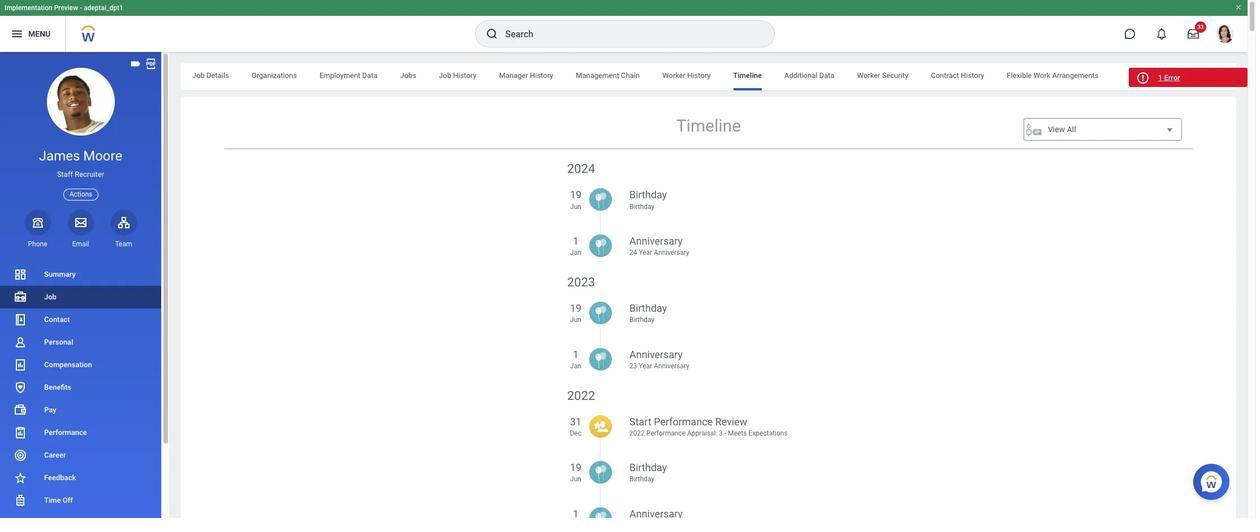 Task type: vqa. For each thing, say whether or not it's contained in the screenshot.
'Email James Moore' element
yes



Task type: locate. For each thing, give the bounding box(es) containing it.
0 horizontal spatial job
[[44, 293, 57, 302]]

implementation preview -   adeptai_dpt1
[[5, 4, 123, 12]]

birthday birthday
[[630, 189, 667, 211], [630, 303, 667, 325], [630, 463, 667, 484]]

preview
[[54, 4, 78, 12]]

flexible work arrangements
[[1008, 71, 1099, 80]]

2022 up the '31'
[[568, 389, 596, 403]]

view all button
[[1024, 118, 1183, 142]]

jun for 2024
[[570, 203, 582, 211]]

2 vertical spatial birthday birthday
[[630, 463, 667, 484]]

2 vertical spatial jun
[[570, 476, 582, 484]]

jun inside 2024 "menu item"
[[570, 203, 582, 211]]

1 worker from the left
[[663, 71, 686, 80]]

search image
[[485, 27, 499, 41]]

job details
[[192, 71, 229, 80]]

performance inside performance link
[[44, 429, 87, 437]]

meets
[[729, 430, 747, 438]]

2024 menu item
[[568, 161, 851, 235]]

compensation link
[[0, 354, 161, 377]]

jun down dec
[[570, 476, 582, 484]]

timeline left additional
[[734, 71, 762, 80]]

2 19 from the top
[[570, 303, 582, 315]]

list containing summary
[[0, 264, 161, 519]]

19
[[570, 189, 582, 201], [570, 303, 582, 315], [570, 463, 582, 474]]

timeline down worker history
[[677, 116, 741, 136]]

4 history from the left
[[961, 71, 985, 80]]

year inside 'anniversary 24 year anniversary'
[[639, 249, 653, 257]]

0 vertical spatial -
[[80, 4, 82, 12]]

birthday birthday down start
[[630, 463, 667, 484]]

birthday birthday inside the "2023" menu item
[[630, 303, 667, 325]]

1 1 jan from the top
[[571, 235, 582, 257]]

0 vertical spatial 19
[[570, 189, 582, 201]]

2 vertical spatial 19 jun
[[570, 463, 582, 484]]

19 down dec
[[570, 463, 582, 474]]

19 inside the "2023" menu item
[[570, 303, 582, 315]]

manager history
[[499, 71, 554, 80]]

1 vertical spatial timeline
[[677, 116, 741, 136]]

0 horizontal spatial data
[[363, 71, 378, 80]]

actions button
[[63, 189, 99, 201]]

view
[[1049, 125, 1066, 134]]

job up contact
[[44, 293, 57, 302]]

worker left security
[[858, 71, 881, 80]]

2 jun from the top
[[570, 317, 582, 325]]

1 vertical spatial 1
[[573, 235, 579, 247]]

5 birthday from the top
[[630, 463, 667, 474]]

0 vertical spatial year
[[639, 249, 653, 257]]

history
[[453, 71, 477, 80], [530, 71, 554, 80], [688, 71, 711, 80], [961, 71, 985, 80]]

year
[[639, 249, 653, 257], [639, 363, 653, 370]]

contract history
[[932, 71, 985, 80]]

1 vertical spatial year
[[639, 363, 653, 370]]

performance up appraisal:
[[654, 417, 713, 428]]

0 vertical spatial jan
[[571, 249, 582, 257]]

jan up 2023
[[571, 249, 582, 257]]

19 jun
[[570, 189, 582, 211], [570, 303, 582, 325], [570, 463, 582, 484]]

job
[[192, 71, 205, 80], [439, 71, 452, 80], [44, 293, 57, 302]]

anniversary up 23
[[630, 349, 683, 361]]

anniversary right 23
[[654, 363, 690, 370]]

contract
[[932, 71, 960, 80]]

0 vertical spatial timeline
[[734, 71, 762, 80]]

- right preview
[[80, 4, 82, 12]]

phone image
[[30, 216, 46, 230]]

6 birthday from the top
[[630, 476, 655, 484]]

view all
[[1049, 125, 1077, 134]]

0 horizontal spatial worker
[[663, 71, 686, 80]]

1 for anniversary 24 year anniversary
[[573, 235, 579, 247]]

0 vertical spatial 1
[[1159, 74, 1163, 82]]

1 jan from the top
[[571, 249, 582, 257]]

year right 23
[[639, 363, 653, 370]]

performance down start
[[647, 430, 686, 438]]

worker
[[663, 71, 686, 80], [858, 71, 881, 80]]

birthday birthday up 'anniversary 24 year anniversary'
[[630, 189, 667, 211]]

2022 inside start performance review 2022 performance appraisal: 3 - meets expectations
[[630, 430, 645, 438]]

0 horizontal spatial -
[[80, 4, 82, 12]]

pay
[[44, 406, 56, 415]]

manager
[[499, 71, 528, 80]]

job right jobs
[[439, 71, 452, 80]]

birthday
[[630, 189, 667, 201], [630, 203, 655, 211], [630, 303, 667, 315], [630, 317, 655, 325], [630, 463, 667, 474], [630, 476, 655, 484]]

job for job details
[[192, 71, 205, 80]]

moore
[[83, 148, 122, 164]]

anniversary up 24
[[630, 235, 683, 247]]

2 1 jan from the top
[[571, 349, 582, 370]]

19 down 2023
[[570, 303, 582, 315]]

appraisal:
[[688, 430, 718, 438]]

profile logan mcneil image
[[1217, 25, 1235, 45]]

19 down 2024
[[570, 189, 582, 201]]

1 19 from the top
[[570, 189, 582, 201]]

3 19 from the top
[[570, 463, 582, 474]]

benefits
[[44, 384, 71, 392]]

19 jun down 2023
[[570, 303, 582, 325]]

exclamation image
[[1139, 74, 1148, 83]]

0 horizontal spatial 2022
[[568, 389, 596, 403]]

0 vertical spatial 1 jan
[[571, 235, 582, 257]]

implementation
[[5, 4, 52, 12]]

1 horizontal spatial -
[[725, 430, 727, 438]]

1
[[1159, 74, 1163, 82], [573, 235, 579, 247], [573, 349, 579, 361]]

jan up the '31'
[[571, 363, 582, 370]]

timeline
[[734, 71, 762, 80], [677, 116, 741, 136]]

birthday birthday inside 2024 "menu item"
[[630, 189, 667, 211]]

19 inside 2024 "menu item"
[[570, 189, 582, 201]]

1 vertical spatial birthday birthday
[[630, 303, 667, 325]]

1 vertical spatial 19
[[570, 303, 582, 315]]

tag image
[[130, 58, 142, 70]]

jun down 2024
[[570, 203, 582, 211]]

anniversary right 24
[[654, 249, 690, 257]]

2 vertical spatial 1
[[573, 349, 579, 361]]

1 vertical spatial 1 jan
[[571, 349, 582, 370]]

- inside the menu banner
[[80, 4, 82, 12]]

history for job history
[[453, 71, 477, 80]]

19 for 2024
[[570, 189, 582, 201]]

jobs
[[400, 71, 417, 80]]

management
[[576, 71, 620, 80]]

1 horizontal spatial worker
[[858, 71, 881, 80]]

data right additional
[[820, 71, 835, 80]]

time
[[44, 497, 61, 505]]

2024
[[568, 162, 596, 176]]

summary link
[[0, 264, 161, 286]]

pay image
[[14, 404, 27, 418]]

year right 24
[[639, 249, 653, 257]]

33 button
[[1182, 22, 1207, 46]]

menu containing 2024
[[568, 155, 851, 519]]

3
[[719, 430, 723, 438]]

1 year from the top
[[639, 249, 653, 257]]

19 jun down 2024
[[570, 189, 582, 211]]

2022 down start
[[630, 430, 645, 438]]

2 19 jun from the top
[[570, 303, 582, 325]]

jan
[[571, 249, 582, 257], [571, 363, 582, 370]]

1 horizontal spatial 2022
[[630, 430, 645, 438]]

1 data from the left
[[363, 71, 378, 80]]

worker history
[[663, 71, 711, 80]]

performance
[[654, 417, 713, 428], [44, 429, 87, 437], [647, 430, 686, 438]]

1 jun from the top
[[570, 203, 582, 211]]

1 vertical spatial jan
[[571, 363, 582, 370]]

jun down 2023
[[570, 317, 582, 325]]

1 jan
[[571, 235, 582, 257], [571, 349, 582, 370]]

-
[[80, 4, 82, 12], [725, 430, 727, 438]]

jan for anniversary 24 year anniversary
[[571, 249, 582, 257]]

timeline inside 'tab list'
[[734, 71, 762, 80]]

career link
[[0, 445, 161, 467]]

job left details
[[192, 71, 205, 80]]

tab list
[[181, 63, 1237, 91]]

employment data
[[320, 71, 378, 80]]

3 history from the left
[[688, 71, 711, 80]]

feedback image
[[14, 472, 27, 486]]

security
[[883, 71, 909, 80]]

review
[[716, 417, 748, 428]]

2 data from the left
[[820, 71, 835, 80]]

2 birthday from the top
[[630, 203, 655, 211]]

0 vertical spatial jun
[[570, 203, 582, 211]]

menu
[[568, 155, 851, 519]]

close environment banner image
[[1236, 4, 1243, 11]]

2 worker from the left
[[858, 71, 881, 80]]

1 vertical spatial 19 jun
[[570, 303, 582, 325]]

2 birthday birthday from the top
[[630, 303, 667, 325]]

jun
[[570, 203, 582, 211], [570, 317, 582, 325], [570, 476, 582, 484]]

actions
[[69, 190, 92, 198]]

1 vertical spatial -
[[725, 430, 727, 438]]

19 jun inside the "2023" menu item
[[570, 303, 582, 325]]

staff
[[57, 170, 73, 179]]

team james moore element
[[111, 240, 137, 249]]

data right the employment
[[363, 71, 378, 80]]

1 19 jun from the top
[[570, 189, 582, 211]]

2023
[[568, 276, 596, 290]]

1 vertical spatial jun
[[570, 317, 582, 325]]

2 vertical spatial 19
[[570, 463, 582, 474]]

1 horizontal spatial job
[[192, 71, 205, 80]]

19 jun down dec
[[570, 463, 582, 484]]

organizations
[[252, 71, 297, 80]]

birthday birthday up anniversary 23 year anniversary
[[630, 303, 667, 325]]

performance link
[[0, 422, 161, 445]]

personal link
[[0, 332, 161, 354]]

2 jan from the top
[[571, 363, 582, 370]]

list
[[0, 264, 161, 519]]

summary image
[[14, 268, 27, 282]]

phone james moore element
[[25, 240, 51, 249]]

31
[[570, 417, 582, 428]]

2 year from the top
[[639, 363, 653, 370]]

menu
[[28, 29, 51, 38]]

year inside anniversary 23 year anniversary
[[639, 363, 653, 370]]

2 history from the left
[[530, 71, 554, 80]]

1 horizontal spatial data
[[820, 71, 835, 80]]

2 horizontal spatial job
[[439, 71, 452, 80]]

jun inside the "2023" menu item
[[570, 317, 582, 325]]

job inside "link"
[[44, 293, 57, 302]]

pay link
[[0, 400, 161, 422]]

james
[[39, 148, 80, 164]]

- right 3
[[725, 430, 727, 438]]

performance up career
[[44, 429, 87, 437]]

19 jun inside 2024 "menu item"
[[570, 189, 582, 211]]

1 history from the left
[[453, 71, 477, 80]]

data for additional data
[[820, 71, 835, 80]]

1 birthday birthday from the top
[[630, 189, 667, 211]]

0 vertical spatial 19 jun
[[570, 189, 582, 211]]

0 vertical spatial birthday birthday
[[630, 189, 667, 211]]

anniversary
[[630, 235, 683, 247], [654, 249, 690, 257], [630, 349, 683, 361], [654, 363, 690, 370]]

1 vertical spatial 2022
[[630, 430, 645, 438]]

employment
[[320, 71, 361, 80]]

worker right the chain
[[663, 71, 686, 80]]

view printable version (pdf) image
[[145, 58, 157, 70]]

email james moore element
[[68, 240, 94, 249]]

19 for 2023
[[570, 303, 582, 315]]

job history
[[439, 71, 477, 80]]

worker security
[[858, 71, 909, 80]]

data
[[363, 71, 378, 80], [820, 71, 835, 80]]



Task type: describe. For each thing, give the bounding box(es) containing it.
24
[[630, 249, 638, 257]]

1 error button
[[1130, 68, 1248, 87]]

inbox large image
[[1188, 28, 1200, 40]]

job link
[[0, 286, 161, 309]]

19 jun for 2023
[[570, 303, 582, 325]]

compensation image
[[14, 359, 27, 372]]

mail image
[[74, 216, 87, 230]]

staff recruiter
[[57, 170, 104, 179]]

Search Workday  search field
[[506, 22, 751, 46]]

career
[[44, 452, 66, 460]]

error
[[1165, 74, 1181, 82]]

19 jun for 2024
[[570, 189, 582, 211]]

start performance review 2022 performance appraisal: 3 - meets expectations
[[630, 417, 788, 438]]

benefits link
[[0, 377, 161, 400]]

personal
[[44, 338, 73, 347]]

email
[[72, 240, 89, 248]]

1 error
[[1159, 74, 1181, 82]]

31 dec
[[570, 417, 582, 438]]

1 for anniversary 23 year anniversary
[[573, 349, 579, 361]]

1 jan for anniversary 24 year anniversary
[[571, 235, 582, 257]]

email button
[[68, 210, 94, 249]]

team
[[115, 240, 132, 248]]

1 birthday from the top
[[630, 189, 667, 201]]

contact link
[[0, 309, 161, 332]]

compensation
[[44, 361, 92, 370]]

view team image
[[117, 216, 130, 230]]

birthday birthday for 2024
[[630, 189, 667, 211]]

1 inside button
[[1159, 74, 1163, 82]]

navigation pane region
[[0, 52, 170, 519]]

data for employment data
[[363, 71, 378, 80]]

phone
[[28, 240, 47, 248]]

menu banner
[[0, 0, 1248, 52]]

time off image
[[14, 495, 27, 508]]

3 birthday birthday from the top
[[630, 463, 667, 484]]

notifications large image
[[1157, 28, 1168, 40]]

additional
[[785, 71, 818, 80]]

year for anniversary 24 year anniversary
[[639, 249, 653, 257]]

all
[[1068, 125, 1077, 134]]

year for anniversary 23 year anniversary
[[639, 363, 653, 370]]

history for contract history
[[961, 71, 985, 80]]

flexible
[[1008, 71, 1033, 80]]

off
[[63, 497, 73, 505]]

menu button
[[0, 16, 65, 52]]

feedback
[[44, 474, 76, 483]]

management chain
[[576, 71, 640, 80]]

- inside start performance review 2022 performance appraisal: 3 - meets expectations
[[725, 430, 727, 438]]

work
[[1034, 71, 1051, 80]]

details
[[207, 71, 229, 80]]

adeptai_dpt1
[[84, 4, 123, 12]]

start
[[630, 417, 652, 428]]

team link
[[111, 210, 137, 249]]

time off link
[[0, 490, 161, 513]]

justify image
[[10, 27, 24, 41]]

dec
[[570, 430, 582, 438]]

jun for 2023
[[570, 317, 582, 325]]

2022 menu item
[[568, 388, 851, 462]]

history for manager history
[[530, 71, 554, 80]]

anniversary 23 year anniversary
[[630, 349, 690, 370]]

james moore
[[39, 148, 122, 164]]

23
[[630, 363, 638, 370]]

33
[[1198, 24, 1205, 30]]

time off
[[44, 497, 73, 505]]

2023 menu item
[[568, 274, 851, 348]]

arrangements
[[1053, 71, 1099, 80]]

benefits image
[[14, 381, 27, 395]]

personal image
[[14, 336, 27, 350]]

phone button
[[25, 210, 51, 249]]

history for worker history
[[688, 71, 711, 80]]

worker for worker security
[[858, 71, 881, 80]]

summary
[[44, 271, 76, 279]]

jan for anniversary 23 year anniversary
[[571, 363, 582, 370]]

4 birthday from the top
[[630, 317, 655, 325]]

3 19 jun from the top
[[570, 463, 582, 484]]

chain
[[621, 71, 640, 80]]

list inside navigation pane region
[[0, 264, 161, 519]]

additional data
[[785, 71, 835, 80]]

worker for worker history
[[663, 71, 686, 80]]

job for job history
[[439, 71, 452, 80]]

contact
[[44, 316, 70, 324]]

feedback link
[[0, 467, 161, 490]]

3 birthday from the top
[[630, 303, 667, 315]]

career image
[[14, 449, 27, 463]]

tab list containing job details
[[181, 63, 1237, 91]]

3 jun from the top
[[570, 476, 582, 484]]

birthday birthday for 2023
[[630, 303, 667, 325]]

recruiter
[[75, 170, 104, 179]]

1 jan for anniversary 23 year anniversary
[[571, 349, 582, 370]]

job image
[[14, 291, 27, 304]]

expectations
[[749, 430, 788, 438]]

anniversary 24 year anniversary
[[630, 235, 690, 257]]

performance image
[[14, 427, 27, 440]]

contact image
[[14, 314, 27, 327]]

0 vertical spatial 2022
[[568, 389, 596, 403]]



